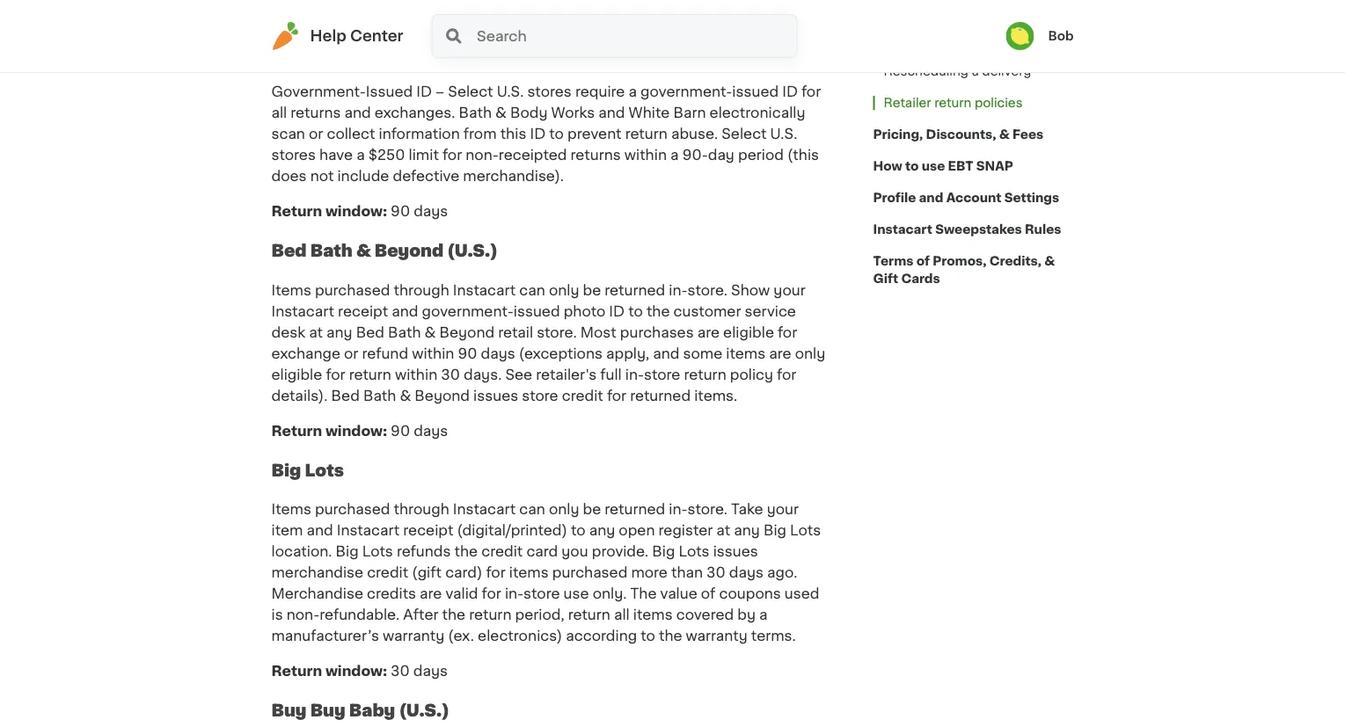 Task type: locate. For each thing, give the bounding box(es) containing it.
the down covered
[[659, 630, 682, 644]]

1 items from the top
[[271, 283, 311, 297]]

pricing, discounts, & fees
[[873, 128, 1044, 141]]

1 vertical spatial issues
[[713, 545, 758, 559]]

1 vertical spatial at
[[717, 524, 731, 538]]

receipt up refund on the top of the page
[[338, 305, 388, 319]]

beyond
[[375, 243, 444, 259], [440, 326, 495, 340], [415, 389, 470, 403]]

2 window: from the top
[[326, 424, 388, 438]]

can
[[520, 283, 545, 297], [520, 503, 545, 517]]

1 vertical spatial return window: 90 days
[[271, 424, 448, 438]]

1 vertical spatial items
[[271, 503, 311, 517]]

merchandise down help
[[271, 50, 363, 64]]

1 through from the top
[[394, 283, 449, 297]]

be up you
[[583, 503, 601, 517]]

90 inside items purchased through instacart can only be returned in-store. show your instacart receipt and government-issued photo id to the customer service desk at any bed bath & beyond retail store. most purchases are eligible for exchange or refund within 90 days (exceptions apply, and some items are only eligible for return within 30 days. see retailer's full in-store return policy for details). bed bath & beyond issues store credit for returned items.
[[458, 347, 477, 361]]

1 horizontal spatial government-
[[641, 85, 732, 99]]

1 horizontal spatial items
[[633, 609, 673, 623]]

terms of promos, credits, & gift cards link
[[873, 246, 1074, 295]]

0 vertical spatial window:
[[326, 205, 388, 219]]

store. inside items purchased through instacart can only be returned in-store. take your item and instacart receipt (digital/printed) to any open register at any big lots location. big lots refunds the credit card you provide. big lots issues merchandise credit (gift card) for items purchased more than 30 days ago. merchandise credits are valid for in-store use only. the value of coupons used is non-refundable. after the return period, return all items covered by a manufacturer's warranty (ex. electronics) according to the warranty terms.
[[688, 503, 728, 517]]

within inside government-issued id – select u.s. stores require a government-issued id for all returns and exchanges. bath & body works and white barn electronically scan or collect information from this id to prevent return abuse. select u.s. stores have a $250 limit for non-receipted returns within a 90-day period (this does not include defective merchandise).
[[625, 148, 667, 162]]

0 vertical spatial can
[[520, 283, 545, 297]]

big up the item
[[271, 462, 301, 479]]

returned up purchases
[[605, 283, 666, 297]]

big up more
[[652, 545, 675, 559]]

0 vertical spatial government-
[[641, 85, 732, 99]]

can inside items purchased through instacart can only be returned in-store. show your instacart receipt and government-issued photo id to the customer service desk at any bed bath & beyond retail store. most purchases are eligible for exchange or refund within 90 days (exceptions apply, and some items are only eligible for return within 30 days. see retailer's full in-store return policy for details). bed bath & beyond issues store credit for returned items.
[[520, 283, 545, 297]]

to up purchases
[[628, 305, 643, 319]]

big right 'location.'
[[336, 545, 359, 559]]

all inside items purchased through instacart can only be returned in-store. take your item and instacart receipt (digital/printed) to any open register at any big lots location. big lots refunds the credit card you provide. big lots issues merchandise credit (gift card) for items purchased more than 30 days ago. merchandise credits are valid for in-store use only. the value of coupons used is non-refundable. after the return period, return all items covered by a manufacturer's warranty (ex. electronics) according to the warranty terms.
[[614, 609, 630, 623]]

within down refund on the top of the page
[[395, 368, 438, 382]]

a left delivery
[[972, 65, 979, 77]]

to inside government-issued id – select u.s. stores require a government-issued id for all returns and exchanges. bath & body works and white barn electronically scan or collect information from this id to prevent return abuse. select u.s. stores have a $250 limit for non-receipted returns within a 90-day period (this does not include defective merchandise).
[[549, 127, 564, 141]]

a up the include
[[357, 148, 365, 162]]

or left requests
[[702, 29, 716, 43]]

of up cards
[[917, 255, 930, 268]]

merchandise inside country of original purchase – you must make all exchanges or requests for merchandise credit in the country of original purchase.
[[271, 50, 363, 64]]

0 vertical spatial issued
[[732, 85, 779, 99]]

0 horizontal spatial or
[[309, 127, 323, 141]]

2 through from the top
[[394, 503, 449, 517]]

only
[[549, 283, 579, 297], [795, 347, 826, 361], [549, 503, 579, 517]]

1 vertical spatial returns
[[291, 106, 341, 120]]

can inside items purchased through instacart can only be returned in-store. take your item and instacart receipt (digital/printed) to any open register at any big lots location. big lots refunds the credit card you provide. big lots issues merchandise credit (gift card) for items purchased more than 30 days ago. merchandise credits are valid for in-store use only. the value of coupons used is non-refundable. after the return period, return all items covered by a manufacturer's warranty (ex. electronics) according to the warranty terms.
[[520, 503, 545, 517]]

& inside terms of promos, credits, & gift cards
[[1045, 255, 1055, 268]]

2 vertical spatial return
[[271, 665, 322, 679]]

and up refund on the top of the page
[[392, 305, 418, 319]]

the
[[428, 50, 452, 64], [647, 305, 670, 319], [455, 545, 478, 559], [442, 609, 466, 623], [659, 630, 682, 644]]

– up the exchanges.
[[436, 85, 445, 99]]

0 horizontal spatial buy
[[271, 703, 307, 719]]

0 vertical spatial eligible
[[723, 326, 774, 340]]

warranty down covered
[[686, 630, 748, 644]]

store. for any
[[688, 503, 728, 517]]

0 horizontal spatial issued
[[514, 305, 560, 319]]

the down purchase
[[428, 50, 452, 64]]

original
[[532, 50, 584, 64]]

items inside items purchased through instacart can only be returned in-store. take your item and instacart receipt (digital/printed) to any open register at any big lots location. big lots refunds the credit card you provide. big lots issues merchandise credit (gift card) for items purchased more than 30 days ago. merchandise credits are valid for in-store use only. the value of coupons used is non-refundable. after the return period, return all items covered by a manufacturer's warranty (ex. electronics) according to the warranty terms.
[[271, 503, 311, 517]]

full
[[600, 368, 622, 382]]

or left refund on the top of the page
[[344, 347, 359, 361]]

fees
[[1013, 128, 1044, 141]]

receipted
[[499, 148, 567, 162]]

1 horizontal spatial non-
[[466, 148, 499, 162]]

(digital/printed)
[[457, 524, 568, 538]]

1 horizontal spatial eligible
[[723, 326, 774, 340]]

non-
[[466, 148, 499, 162], [287, 609, 320, 623]]

2 vertical spatial only
[[549, 503, 579, 517]]

and inside profile and account settings link
[[919, 192, 944, 204]]

– inside government-issued id – select u.s. stores require a government-issued id for all returns and exchanges. bath & body works and white barn electronically scan or collect information from this id to prevent return abuse. select u.s. stores have a $250 limit for non-receipted returns within a 90-day period (this does not include defective merchandise).
[[436, 85, 445, 99]]

–
[[479, 29, 488, 43], [436, 85, 445, 99]]

0 vertical spatial through
[[394, 283, 449, 297]]

items
[[726, 347, 766, 361], [509, 566, 549, 580], [633, 609, 673, 623]]

pricing,
[[873, 128, 923, 141]]

to right how
[[906, 160, 919, 172]]

0 vertical spatial stores
[[528, 85, 572, 99]]

30 inside items purchased through instacart can only be returned in-store. take your item and instacart receipt (digital/printed) to any open register at any big lots location. big lots refunds the credit card you provide. big lots issues merchandise credit (gift card) for items purchased more than 30 days ago. merchandise credits are valid for in-store use only. the value of coupons used is non-refundable. after the return period, return all items covered by a manufacturer's warranty (ex. electronics) according to the warranty terms.
[[707, 566, 726, 580]]

store.
[[688, 283, 728, 297], [537, 326, 577, 340], [688, 503, 728, 517]]

store inside items purchased through instacart can only be returned in-store. take your item and instacart receipt (digital/printed) to any open register at any big lots location. big lots refunds the credit card you provide. big lots issues merchandise credit (gift card) for items purchased more than 30 days ago. merchandise credits are valid for in-store use only. the value of coupons used is non-refundable. after the return period, return all items covered by a manufacturer's warranty (ex. electronics) according to the warranty terms.
[[524, 587, 560, 602]]

of
[[333, 29, 347, 43], [514, 50, 529, 64], [917, 255, 930, 268], [701, 587, 716, 602]]

eligible
[[723, 326, 774, 340], [271, 368, 322, 382]]

1 horizontal spatial u.s.
[[771, 127, 798, 141]]

only up you
[[549, 503, 579, 517]]

big up ago. at the bottom right
[[764, 524, 787, 538]]

days
[[414, 205, 448, 219], [481, 347, 515, 361], [414, 424, 448, 438], [729, 566, 764, 580], [413, 665, 448, 679]]

1 horizontal spatial select
[[722, 127, 767, 141]]

or inside government-issued id – select u.s. stores require a government-issued id for all returns and exchanges. bath & body works and white barn electronically scan or collect information from this id to prevent return abuse. select u.s. stores have a $250 limit for non-receipted returns within a 90-day period (this does not include defective merchandise).
[[309, 127, 323, 141]]

merchandise
[[271, 587, 363, 602]]

days.
[[464, 368, 502, 382]]

within down white on the left of page
[[625, 148, 667, 162]]

can for (digital/printed)
[[520, 503, 545, 517]]

only for register
[[549, 503, 579, 517]]

for down exchange
[[326, 368, 346, 382]]

within right refund on the top of the page
[[412, 347, 454, 361]]

government- up retail
[[422, 305, 514, 319]]

0 vertical spatial be
[[583, 283, 601, 297]]

0 horizontal spatial issues
[[474, 389, 518, 403]]

30 inside items purchased through instacart can only be returned in-store. show your instacart receipt and government-issued photo id to the customer service desk at any bed bath & beyond retail store. most purchases are eligible for exchange or refund within 90 days (exceptions apply, and some items are only eligible for return within 30 days. see retailer's full in-store return policy for details). bed bath & beyond issues store credit for returned items.
[[441, 368, 460, 382]]

0 vertical spatial return
[[271, 205, 322, 219]]

1 vertical spatial stores
[[271, 148, 316, 162]]

use
[[922, 160, 945, 172], [564, 587, 589, 602]]

non- inside items purchased through instacart can only be returned in-store. take your item and instacart receipt (digital/printed) to any open register at any big lots location. big lots refunds the credit card you provide. big lots issues merchandise credit (gift card) for items purchased more than 30 days ago. merchandise credits are valid for in-store use only. the value of coupons used is non-refundable. after the return period, return all items covered by a manufacturer's warranty (ex. electronics) according to the warranty terms.
[[287, 609, 320, 623]]

items down card
[[509, 566, 549, 580]]

account
[[947, 192, 1002, 204]]

rescheduling a delivery link
[[873, 55, 1042, 87]]

select down electronically
[[722, 127, 767, 141]]

0 horizontal spatial warranty
[[383, 630, 445, 644]]

2 vertical spatial beyond
[[415, 389, 470, 403]]

be inside items purchased through instacart can only be returned in-store. take your item and instacart receipt (digital/printed) to any open register at any big lots location. big lots refunds the credit card you provide. big lots issues merchandise credit (gift card) for items purchased more than 30 days ago. merchandise credits are valid for in-store use only. the value of coupons used is non-refundable. after the return period, return all items covered by a manufacturer's warranty (ex. electronics) according to the warranty terms.
[[583, 503, 601, 517]]

1 merchandise from the top
[[271, 50, 363, 64]]

only down service
[[795, 347, 826, 361]]

your
[[774, 283, 806, 297], [767, 503, 799, 517]]

a up white on the left of page
[[629, 85, 637, 99]]

beyond down defective
[[375, 243, 444, 259]]

1 vertical spatial issued
[[514, 305, 560, 319]]

use left ebt
[[922, 160, 945, 172]]

1 vertical spatial 90
[[458, 347, 477, 361]]

through for receipt
[[394, 503, 449, 517]]

store down 'see'
[[522, 389, 559, 403]]

2 horizontal spatial are
[[769, 347, 792, 361]]

all down 'only.' at bottom left
[[614, 609, 630, 623]]

credit down (digital/printed)
[[482, 545, 523, 559]]

1 vertical spatial items
[[509, 566, 549, 580]]

1 vertical spatial can
[[520, 503, 545, 517]]

2 vertical spatial window:
[[326, 665, 388, 679]]

return down does on the top left of the page
[[271, 205, 322, 219]]

credit inside country of original purchase – you must make all exchanges or requests for merchandise credit in the country of original purchase.
[[367, 50, 409, 64]]

are
[[698, 326, 720, 340], [769, 347, 792, 361], [420, 587, 442, 602]]

&
[[495, 106, 507, 120], [999, 128, 1010, 141], [356, 243, 371, 259], [1045, 255, 1055, 268], [425, 326, 436, 340], [400, 389, 411, 403]]

window: down the include
[[326, 205, 388, 219]]

items inside items purchased through instacart can only be returned in-store. show your instacart receipt and government-issued photo id to the customer service desk at any bed bath & beyond retail store. most purchases are eligible for exchange or refund within 90 days (exceptions apply, and some items are only eligible for return within 30 days. see retailer's full in-store return policy for details). bed bath & beyond issues store credit for returned items.
[[271, 283, 311, 297]]

receipt up refunds
[[403, 524, 454, 538]]

can up retail
[[520, 283, 545, 297]]

1 vertical spatial non-
[[287, 609, 320, 623]]

return window: 90 days down the include
[[271, 205, 448, 219]]

refunds and returns
[[884, 33, 1009, 46]]

0 vertical spatial items
[[726, 347, 766, 361]]

select
[[448, 85, 493, 99], [722, 127, 767, 141]]

can for issued
[[520, 283, 545, 297]]

make
[[560, 29, 599, 43]]

0 vertical spatial store.
[[688, 283, 728, 297]]

2 vertical spatial bed
[[331, 389, 360, 403]]

1 vertical spatial your
[[767, 503, 799, 517]]

& inside government-issued id – select u.s. stores require a government-issued id for all returns and exchanges. bath & body works and white barn electronically scan or collect information from this id to prevent return abuse. select u.s. stores have a $250 limit for non-receipted returns within a 90-day period (this does not include defective merchandise).
[[495, 106, 507, 120]]

0 vertical spatial within
[[625, 148, 667, 162]]

return window: 30 days
[[271, 665, 448, 679]]

use inside items purchased through instacart can only be returned in-store. take your item and instacart receipt (digital/printed) to any open register at any big lots location. big lots refunds the credit card you provide. big lots issues merchandise credit (gift card) for items purchased more than 30 days ago. merchandise credits are valid for in-store use only. the value of coupons used is non-refundable. after the return period, return all items covered by a manufacturer's warranty (ex. electronics) according to the warranty terms.
[[564, 587, 589, 602]]

any
[[327, 326, 353, 340], [589, 524, 615, 538], [734, 524, 760, 538]]

be
[[583, 283, 601, 297], [583, 503, 601, 517]]

1 horizontal spatial buy
[[310, 703, 346, 719]]

0 vertical spatial purchased
[[315, 283, 390, 297]]

to up you
[[571, 524, 586, 538]]

returned inside items purchased through instacart can only be returned in-store. take your item and instacart receipt (digital/printed) to any open register at any big lots location. big lots refunds the credit card you provide. big lots issues merchandise credit (gift card) for items purchased more than 30 days ago. merchandise credits are valid for in-store use only. the value of coupons used is non-refundable. after the return period, return all items covered by a manufacturer's warranty (ex. electronics) according to the warranty terms.
[[605, 503, 666, 517]]

1 vertical spatial government-
[[422, 305, 514, 319]]

for right limit
[[443, 148, 462, 162]]

window: up buy buy baby (u.s.)
[[326, 665, 388, 679]]

for right card)
[[486, 566, 506, 580]]

terms of promos, credits, & gift cards
[[873, 255, 1055, 285]]

1 vertical spatial receipt
[[403, 524, 454, 538]]

credits,
[[990, 255, 1042, 268]]

1 return from the top
[[271, 205, 322, 219]]

1 vertical spatial all
[[271, 106, 287, 120]]

at inside items purchased through instacart can only be returned in-store. show your instacart receipt and government-issued photo id to the customer service desk at any bed bath & beyond retail store. most purchases are eligible for exchange or refund within 90 days (exceptions apply, and some items are only eligible for return within 30 days. see retailer's full in-store return policy for details). bed bath & beyond issues store credit for returned items.
[[309, 326, 323, 340]]

0 vertical spatial u.s.
[[497, 85, 524, 99]]

0 vertical spatial all
[[602, 29, 618, 43]]

0 vertical spatial non-
[[466, 148, 499, 162]]

0 vertical spatial 30
[[441, 368, 460, 382]]

stores up does on the top left of the page
[[271, 148, 316, 162]]

buy down the return window: 30 days
[[271, 703, 307, 719]]

1 horizontal spatial stores
[[528, 85, 572, 99]]

0 horizontal spatial use
[[564, 587, 589, 602]]

body
[[510, 106, 548, 120]]

issues inside items purchased through instacart can only be returned in-store. take your item and instacart receipt (digital/printed) to any open register at any big lots location. big lots refunds the credit card you provide. big lots issues merchandise credit (gift card) for items purchased more than 30 days ago. merchandise credits are valid for in-store use only. the value of coupons used is non-refundable. after the return period, return all items covered by a manufacturer's warranty (ex. electronics) according to the warranty terms.
[[713, 545, 758, 559]]

return down rescheduling a delivery link
[[935, 97, 972, 109]]

for inside country of original purchase – you must make all exchanges or requests for merchandise credit in the country of original purchase.
[[786, 29, 805, 43]]

return down refund on the top of the page
[[349, 368, 392, 382]]

at right register
[[717, 524, 731, 538]]

snap
[[977, 160, 1014, 172]]

apply,
[[606, 347, 650, 361]]

how
[[873, 160, 903, 172]]

2 items from the top
[[271, 503, 311, 517]]

buy buy baby (u.s.)
[[271, 703, 450, 719]]

through down bed bath & beyond (u.s.)
[[394, 283, 449, 297]]

issues inside items purchased through instacart can only be returned in-store. show your instacart receipt and government-issued photo id to the customer service desk at any bed bath & beyond retail store. most purchases are eligible for exchange or refund within 90 days (exceptions apply, and some items are only eligible for return within 30 days. see retailer's full in-store return policy for details). bed bath & beyond issues store credit for returned items.
[[474, 389, 518, 403]]

help center
[[310, 29, 404, 44]]

are down customer on the top
[[698, 326, 720, 340]]

credit up credits
[[367, 566, 409, 580]]

2 vertical spatial purchased
[[552, 566, 628, 580]]

in
[[412, 50, 425, 64]]

u.s.
[[497, 85, 524, 99], [771, 127, 798, 141]]

bath inside government-issued id – select u.s. stores require a government-issued id for all returns and exchanges. bath & body works and white barn electronically scan or collect information from this id to prevent return abuse. select u.s. stores have a $250 limit for non-receipted returns within a 90-day period (this does not include defective merchandise).
[[459, 106, 492, 120]]

issued
[[732, 85, 779, 99], [514, 305, 560, 319]]

0 vertical spatial –
[[479, 29, 488, 43]]

or inside items purchased through instacart can only be returned in-store. show your instacart receipt and government-issued photo id to the customer service desk at any bed bath & beyond retail store. most purchases are eligible for exchange or refund within 90 days (exceptions apply, and some items are only eligible for return within 30 days. see retailer's full in-store return policy for details). bed bath & beyond issues store credit for returned items.
[[344, 347, 359, 361]]

store. up customer on the top
[[688, 283, 728, 297]]

non- down merchandise
[[287, 609, 320, 623]]

0 vertical spatial return window: 90 days
[[271, 205, 448, 219]]

2 vertical spatial are
[[420, 587, 442, 602]]

0 horizontal spatial –
[[436, 85, 445, 99]]

receipt inside items purchased through instacart can only be returned in-store. take your item and instacart receipt (digital/printed) to any open register at any big lots location. big lots refunds the credit card you provide. big lots issues merchandise credit (gift card) for items purchased more than 30 days ago. merchandise credits are valid for in-store use only. the value of coupons used is non-refundable. after the return period, return all items covered by a manufacturer's warranty (ex. electronics) according to the warranty terms.
[[403, 524, 454, 538]]

0 vertical spatial are
[[698, 326, 720, 340]]

your inside items purchased through instacart can only be returned in-store. take your item and instacart receipt (digital/printed) to any open register at any big lots location. big lots refunds the credit card you provide. big lots issues merchandise credit (gift card) for items purchased more than 30 days ago. merchandise credits are valid for in-store use only. the value of coupons used is non-refundable. after the return period, return all items covered by a manufacturer's warranty (ex. electronics) according to the warranty terms.
[[767, 503, 799, 517]]

returns
[[965, 33, 1009, 46], [291, 106, 341, 120], [571, 148, 621, 162]]

id
[[416, 85, 432, 99], [783, 85, 798, 99], [530, 127, 546, 141], [609, 305, 625, 319]]

issues down take
[[713, 545, 758, 559]]

1 vertical spatial purchased
[[315, 503, 390, 517]]

window: up big lots
[[326, 424, 388, 438]]

1 horizontal spatial use
[[922, 160, 945, 172]]

0 horizontal spatial any
[[327, 326, 353, 340]]

0 vertical spatial issues
[[474, 389, 518, 403]]

1 horizontal spatial issued
[[732, 85, 779, 99]]

through inside items purchased through instacart can only be returned in-store. take your item and instacart receipt (digital/printed) to any open register at any big lots location. big lots refunds the credit card you provide. big lots issues merchandise credit (gift card) for items purchased more than 30 days ago. merchandise credits are valid for in-store use only. the value of coupons used is non-refundable. after the return period, return all items covered by a manufacturer's warranty (ex. electronics) according to the warranty terms.
[[394, 503, 449, 517]]

0 horizontal spatial returns
[[291, 106, 341, 120]]

1 vertical spatial within
[[412, 347, 454, 361]]

2 merchandise from the top
[[271, 566, 363, 580]]

be inside items purchased through instacart can only be returned in-store. show your instacart receipt and government-issued photo id to the customer service desk at any bed bath & beyond retail store. most purchases are eligible for exchange or refund within 90 days (exceptions apply, and some items are only eligible for return within 30 days. see retailer's full in-store return policy for details). bed bath & beyond issues store credit for returned items.
[[583, 283, 601, 297]]

returned for to
[[605, 283, 666, 297]]

store. up (exceptions on the left top of the page
[[537, 326, 577, 340]]

0 horizontal spatial select
[[448, 85, 493, 99]]

u.s. up body
[[497, 85, 524, 99]]

1 horizontal spatial warranty
[[686, 630, 748, 644]]

issued inside government-issued id – select u.s. stores require a government-issued id for all returns and exchanges. bath & body works and white barn electronically scan or collect information from this id to prevent return abuse. select u.s. stores have a $250 limit for non-receipted returns within a 90-day period (this does not include defective merchandise).
[[732, 85, 779, 99]]

1 vertical spatial returned
[[630, 389, 691, 403]]

prevent
[[568, 127, 622, 141]]

only inside items purchased through instacart can only be returned in-store. take your item and instacart receipt (digital/printed) to any open register at any big lots location. big lots refunds the credit card you provide. big lots issues merchandise credit (gift card) for items purchased more than 30 days ago. merchandise credits are valid for in-store use only. the value of coupons used is non-refundable. after the return period, return all items covered by a manufacturer's warranty (ex. electronics) according to the warranty terms.
[[549, 503, 579, 517]]

purchased down bed bath & beyond (u.s.)
[[315, 283, 390, 297]]

0 horizontal spatial at
[[309, 326, 323, 340]]

government- inside government-issued id – select u.s. stores require a government-issued id for all returns and exchanges. bath & body works and white barn electronically scan or collect information from this id to prevent return abuse. select u.s. stores have a $250 limit for non-receipted returns within a 90-day period (this does not include defective merchandise).
[[641, 85, 732, 99]]

bath
[[459, 106, 492, 120], [310, 243, 353, 259], [388, 326, 421, 340], [363, 389, 396, 403]]

warranty
[[383, 630, 445, 644], [686, 630, 748, 644]]

1 horizontal spatial 30
[[441, 368, 460, 382]]

your inside items purchased through instacart can only be returned in-store. show your instacart receipt and government-issued photo id to the customer service desk at any bed bath & beyond retail store. most purchases are eligible for exchange or refund within 90 days (exceptions apply, and some items are only eligible for return within 30 days. see retailer's full in-store return policy for details). bed bath & beyond issues store credit for returned items.
[[774, 283, 806, 297]]

period,
[[515, 609, 565, 623]]

1 horizontal spatial or
[[344, 347, 359, 361]]

stores up body
[[528, 85, 572, 99]]

from
[[464, 127, 497, 141]]

be up photo
[[583, 283, 601, 297]]

lots up ago. at the bottom right
[[790, 524, 821, 538]]

to
[[549, 127, 564, 141], [906, 160, 919, 172], [628, 305, 643, 319], [571, 524, 586, 538], [641, 630, 655, 644]]

2 vertical spatial returns
[[571, 148, 621, 162]]

merchandise
[[271, 50, 363, 64], [271, 566, 363, 580]]

days inside items purchased through instacart can only be returned in-store. take your item and instacart receipt (digital/printed) to any open register at any big lots location. big lots refunds the credit card you provide. big lots issues merchandise credit (gift card) for items purchased more than 30 days ago. merchandise credits are valid for in-store use only. the value of coupons used is non-refundable. after the return period, return all items covered by a manufacturer's warranty (ex. electronics) according to the warranty terms.
[[729, 566, 764, 580]]

can up (digital/printed)
[[520, 503, 545, 517]]

2 can from the top
[[520, 503, 545, 517]]

country of original purchase – you must make all exchanges or requests for merchandise credit in the country of original purchase.
[[271, 29, 805, 64]]

u.s. up the (this on the right of page
[[771, 127, 798, 141]]

0 horizontal spatial eligible
[[271, 368, 322, 382]]

lots up credits
[[362, 545, 393, 559]]

all up scan
[[271, 106, 287, 120]]

your up service
[[774, 283, 806, 297]]

customer
[[674, 305, 741, 319]]

bed right the details).
[[331, 389, 360, 403]]

0 horizontal spatial government-
[[422, 305, 514, 319]]

purchased for and
[[315, 503, 390, 517]]

of inside terms of promos, credits, & gift cards
[[917, 255, 930, 268]]

beyond up days.
[[440, 326, 495, 340]]

return
[[935, 97, 972, 109], [625, 127, 668, 141], [349, 368, 392, 382], [684, 368, 727, 382], [469, 609, 512, 623], [568, 609, 611, 623]]

id up electronically
[[783, 85, 798, 99]]

for
[[786, 29, 805, 43], [802, 85, 821, 99], [443, 148, 462, 162], [778, 326, 797, 340], [326, 368, 346, 382], [777, 368, 797, 382], [607, 389, 627, 403], [486, 566, 506, 580], [482, 587, 501, 602]]

merchandise).
[[463, 169, 564, 183]]

90
[[391, 205, 410, 219], [458, 347, 477, 361], [391, 424, 410, 438]]

through up refunds
[[394, 503, 449, 517]]

used
[[785, 587, 820, 602]]

1 horizontal spatial –
[[479, 29, 488, 43]]

90 up days.
[[458, 347, 477, 361]]

how to use ebt snap link
[[873, 150, 1014, 182]]

bed bath & beyond (u.s.)
[[271, 243, 498, 259]]

1 buy from the left
[[271, 703, 307, 719]]

items up the item
[[271, 503, 311, 517]]

and
[[939, 33, 962, 46], [345, 106, 371, 120], [599, 106, 625, 120], [919, 192, 944, 204], [392, 305, 418, 319], [653, 347, 680, 361], [307, 524, 333, 538]]

2 vertical spatial or
[[344, 347, 359, 361]]

1 return window: 90 days from the top
[[271, 205, 448, 219]]

any down take
[[734, 524, 760, 538]]

1 vertical spatial bed
[[356, 326, 385, 340]]

bath up from
[[459, 106, 492, 120]]

1 be from the top
[[583, 283, 601, 297]]

must
[[521, 29, 557, 43]]

receipt
[[338, 305, 388, 319], [403, 524, 454, 538]]

purchased inside items purchased through instacart can only be returned in-store. show your instacart receipt and government-issued photo id to the customer service desk at any bed bath & beyond retail store. most purchases are eligible for exchange or refund within 90 days (exceptions apply, and some items are only eligible for return within 30 days. see retailer's full in-store return policy for details). bed bath & beyond issues store credit for returned items.
[[315, 283, 390, 297]]

include
[[337, 169, 389, 183]]

store down apply,
[[644, 368, 681, 382]]

bed up refund on the top of the page
[[356, 326, 385, 340]]

1 vertical spatial 30
[[707, 566, 726, 580]]

items for items purchased through instacart can only be returned in-store. take your item and instacart receipt (digital/printed) to any open register at any big lots location. big lots refunds the credit card you provide. big lots issues merchandise credit (gift card) for items purchased more than 30 days ago. merchandise credits are valid for in-store use only. the value of coupons used is non-refundable. after the return period, return all items covered by a manufacturer's warranty (ex. electronics) according to the warranty terms.
[[271, 503, 311, 517]]

through inside items purchased through instacart can only be returned in-store. show your instacart receipt and government-issued photo id to the customer service desk at any bed bath & beyond retail store. most purchases are eligible for exchange or refund within 90 days (exceptions apply, and some items are only eligible for return within 30 days. see retailer's full in-store return policy for details). bed bath & beyond issues store credit for returned items.
[[394, 283, 449, 297]]

0 vertical spatial returns
[[965, 33, 1009, 46]]

at inside items purchased through instacart can only be returned in-store. take your item and instacart receipt (digital/printed) to any open register at any big lots location. big lots refunds the credit card you provide. big lots issues merchandise credit (gift card) for items purchased more than 30 days ago. merchandise credits are valid for in-store use only. the value of coupons used is non-refundable. after the return period, return all items covered by a manufacturer's warranty (ex. electronics) according to the warranty terms.
[[717, 524, 731, 538]]

1 horizontal spatial returns
[[571, 148, 621, 162]]

2 vertical spatial 30
[[391, 665, 410, 679]]

2 warranty from the left
[[686, 630, 748, 644]]

window:
[[326, 205, 388, 219], [326, 424, 388, 438], [326, 665, 388, 679]]

requests
[[720, 29, 782, 43]]

credit down retailer's at the bottom
[[562, 389, 604, 403]]

works
[[551, 106, 595, 120]]

90 down refund on the top of the page
[[391, 424, 410, 438]]

purchased for receipt
[[315, 283, 390, 297]]

returned
[[605, 283, 666, 297], [630, 389, 691, 403], [605, 503, 666, 517]]

in- up register
[[669, 503, 688, 517]]

issued up electronically
[[732, 85, 779, 99]]

bath up refund on the top of the page
[[388, 326, 421, 340]]

store. up register
[[688, 503, 728, 517]]

Search search field
[[475, 15, 797, 57]]

any up exchange
[[327, 326, 353, 340]]

2 horizontal spatial or
[[702, 29, 716, 43]]

1 horizontal spatial receipt
[[403, 524, 454, 538]]

2 return from the top
[[271, 424, 322, 438]]

0 vertical spatial returned
[[605, 283, 666, 297]]

1 vertical spatial use
[[564, 587, 589, 602]]

1 can from the top
[[520, 283, 545, 297]]

2 be from the top
[[583, 503, 601, 517]]

returns up delivery
[[965, 33, 1009, 46]]

a inside items purchased through instacart can only be returned in-store. take your item and instacart receipt (digital/printed) to any open register at any big lots location. big lots refunds the credit card you provide. big lots issues merchandise credit (gift card) for items purchased more than 30 days ago. merchandise credits are valid for in-store use only. the value of coupons used is non-refundable. after the return period, return all items covered by a manufacturer's warranty (ex. electronics) according to the warranty terms.
[[759, 609, 768, 623]]

return down some
[[684, 368, 727, 382]]

0 vertical spatial use
[[922, 160, 945, 172]]

to inside items purchased through instacart can only be returned in-store. show your instacart receipt and government-issued photo id to the customer service desk at any bed bath & beyond retail store. most purchases are eligible for exchange or refund within 90 days (exceptions apply, and some items are only eligible for return within 30 days. see retailer's full in-store return policy for details). bed bath & beyond issues store credit for returned items.
[[628, 305, 643, 319]]

according
[[566, 630, 637, 644]]

items up desk
[[271, 283, 311, 297]]

use inside how to use ebt snap link
[[922, 160, 945, 172]]

profile
[[873, 192, 916, 204]]

all inside country of original purchase – you must make all exchanges or requests for merchandise credit in the country of original purchase.
[[602, 29, 618, 43]]

1 vertical spatial window:
[[326, 424, 388, 438]]



Task type: vqa. For each thing, say whether or not it's contained in the screenshot.
GUMMIES
no



Task type: describe. For each thing, give the bounding box(es) containing it.
coupons
[[719, 587, 781, 602]]

3 window: from the top
[[326, 665, 388, 679]]

item
[[271, 524, 303, 538]]

refunds and returns link
[[873, 24, 1020, 55]]

retailer's
[[536, 368, 597, 382]]

refund
[[362, 347, 408, 361]]

days inside items purchased through instacart can only be returned in-store. show your instacart receipt and government-issued photo id to the customer service desk at any bed bath & beyond retail store. most purchases are eligible for exchange or refund within 90 days (exceptions apply, and some items are only eligible for return within 30 days. see retailer's full in-store return policy for details). bed bath & beyond issues store credit for returned items.
[[481, 347, 515, 361]]

electronics)
[[478, 630, 563, 644]]

the up card)
[[455, 545, 478, 559]]

& down the include
[[356, 243, 371, 259]]

& left retail
[[425, 326, 436, 340]]

for down full
[[607, 389, 627, 403]]

the up (ex.
[[442, 609, 466, 623]]

by
[[738, 609, 756, 623]]

instacart image
[[271, 22, 300, 50]]

1 horizontal spatial any
[[589, 524, 615, 538]]

retailer return policies
[[884, 97, 1023, 109]]

0 vertical spatial (u.s.)
[[447, 243, 498, 259]]

issued inside items purchased through instacart can only be returned in-store. show your instacart receipt and government-issued photo id to the customer service desk at any bed bath & beyond retail store. most purchases are eligible for exchange or refund within 90 days (exceptions apply, and some items are only eligible for return within 30 days. see retailer's full in-store return policy for details). bed bath & beyond issues store credit for returned items.
[[514, 305, 560, 319]]

1 vertical spatial store
[[522, 389, 559, 403]]

profile and account settings link
[[873, 182, 1060, 214]]

after
[[403, 609, 439, 623]]

2 vertical spatial 90
[[391, 424, 410, 438]]

0 vertical spatial select
[[448, 85, 493, 99]]

items purchased through instacart can only be returned in-store. show your instacart receipt and government-issued photo id to the customer service desk at any bed bath & beyond retail store. most purchases are eligible for exchange or refund within 90 days (exceptions apply, and some items are only eligible for return within 30 days. see retailer's full in-store return policy for details). bed bath & beyond issues store credit for returned items.
[[271, 283, 826, 403]]

promos,
[[933, 255, 987, 268]]

period
[[738, 148, 784, 162]]

discounts,
[[926, 128, 997, 141]]

require
[[575, 85, 625, 99]]

does
[[271, 169, 307, 183]]

defective
[[393, 169, 460, 183]]

0 horizontal spatial 30
[[391, 665, 410, 679]]

see
[[505, 368, 533, 382]]

instacart up desk
[[271, 305, 334, 319]]

a left "90-"
[[671, 148, 679, 162]]

more
[[631, 566, 668, 580]]

settings
[[1005, 192, 1060, 204]]

2 vertical spatial items
[[633, 609, 673, 623]]

non- inside government-issued id – select u.s. stores require a government-issued id for all returns and exchanges. bath & body works and white barn electronically scan or collect information from this id to prevent return abuse. select u.s. stores have a $250 limit for non-receipted returns within a 90-day period (this does not include defective merchandise).
[[466, 148, 499, 162]]

show
[[731, 283, 770, 297]]

lots down the details).
[[305, 462, 344, 479]]

store. for id
[[688, 283, 728, 297]]

have
[[319, 148, 353, 162]]

is
[[271, 609, 283, 623]]

your for show
[[774, 283, 806, 297]]

in- up period,
[[505, 587, 524, 602]]

covered
[[676, 609, 734, 623]]

and inside items purchased through instacart can only be returned in-store. take your item and instacart receipt (digital/printed) to any open register at any big lots location. big lots refunds the credit card you provide. big lots issues merchandise credit (gift card) for items purchased more than 30 days ago. merchandise credits are valid for in-store use only. the value of coupons used is non-refundable. after the return period, return all items covered by a manufacturer's warranty (ex. electronics) according to the warranty terms.
[[307, 524, 333, 538]]

be for photo
[[583, 283, 601, 297]]

barn
[[674, 106, 706, 120]]

only.
[[593, 587, 627, 602]]

not
[[310, 169, 334, 183]]

of inside items purchased through instacart can only be returned in-store. take your item and instacart receipt (digital/printed) to any open register at any big lots location. big lots refunds the credit card you provide. big lots issues merchandise credit (gift card) for items purchased more than 30 days ago. merchandise credits are valid for in-store use only. the value of coupons used is non-refundable. after the return period, return all items covered by a manufacturer's warranty (ex. electronics) according to the warranty terms.
[[701, 587, 716, 602]]

items inside items purchased through instacart can only be returned in-store. show your instacart receipt and government-issued photo id to the customer service desk at any bed bath & beyond retail store. most purchases are eligible for exchange or refund within 90 days (exceptions apply, and some items are only eligible for return within 30 days. see retailer's full in-store return policy for details). bed bath & beyond issues store credit for returned items.
[[726, 347, 766, 361]]

0 horizontal spatial stores
[[271, 148, 316, 162]]

90-
[[683, 148, 708, 162]]

the inside items purchased through instacart can only be returned in-store. show your instacart receipt and government-issued photo id to the customer service desk at any bed bath & beyond retail store. most purchases are eligible for exchange or refund within 90 days (exceptions apply, and some items are only eligible for return within 30 days. see retailer's full in-store return policy for details). bed bath & beyond issues store credit for returned items.
[[647, 305, 670, 319]]

card)
[[445, 566, 483, 580]]

bath down "not"
[[310, 243, 353, 259]]

register
[[659, 524, 713, 538]]

card
[[527, 545, 558, 559]]

& inside pricing, discounts, & fees link
[[999, 128, 1010, 141]]

(gift
[[412, 566, 442, 580]]

are inside items purchased through instacart can only be returned in-store. take your item and instacart receipt (digital/printed) to any open register at any big lots location. big lots refunds the credit card you provide. big lots issues merchandise credit (gift card) for items purchased more than 30 days ago. merchandise credits are valid for in-store use only. the value of coupons used is non-refundable. after the return period, return all items covered by a manufacturer's warranty (ex. electronics) according to the warranty terms.
[[420, 587, 442, 602]]

bob link
[[1006, 22, 1074, 50]]

instacart up retail
[[453, 283, 516, 297]]

1 horizontal spatial are
[[698, 326, 720, 340]]

2 return window: 90 days from the top
[[271, 424, 448, 438]]

exchanges
[[622, 29, 698, 43]]

be for to
[[583, 503, 601, 517]]

instacart up (digital/printed)
[[453, 503, 516, 517]]

lots up than
[[679, 545, 710, 559]]

issued
[[366, 85, 413, 99]]

$250
[[368, 148, 405, 162]]

for up electronically
[[802, 85, 821, 99]]

limit
[[409, 148, 439, 162]]

merchandise inside items purchased through instacart can only be returned in-store. take your item and instacart receipt (digital/printed) to any open register at any big lots location. big lots refunds the credit card you provide. big lots issues merchandise credit (gift card) for items purchased more than 30 days ago. merchandise credits are valid for in-store use only. the value of coupons used is non-refundable. after the return period, return all items covered by a manufacturer's warranty (ex. electronics) according to the warranty terms.
[[271, 566, 363, 580]]

1 vertical spatial u.s.
[[771, 127, 798, 141]]

– inside country of original purchase – you must make all exchanges or requests for merchandise credit in the country of original purchase.
[[479, 29, 488, 43]]

only for the
[[549, 283, 579, 297]]

service
[[745, 305, 796, 319]]

for right policy
[[777, 368, 797, 382]]

of down you
[[514, 50, 529, 64]]

details).
[[271, 389, 328, 403]]

1 vertical spatial are
[[769, 347, 792, 361]]

pricing, discounts, & fees link
[[873, 119, 1044, 150]]

location.
[[271, 545, 332, 559]]

to down the
[[641, 630, 655, 644]]

1 vertical spatial beyond
[[440, 326, 495, 340]]

2 buy from the left
[[310, 703, 346, 719]]

user avatar image
[[1006, 22, 1034, 50]]

0 vertical spatial beyond
[[375, 243, 444, 259]]

of left center
[[333, 29, 347, 43]]

valid
[[446, 587, 478, 602]]

& down refund on the top of the page
[[400, 389, 411, 403]]

(exceptions
[[519, 347, 603, 361]]

information
[[379, 127, 460, 141]]

provide.
[[592, 545, 649, 559]]

cards
[[901, 273, 940, 285]]

original
[[351, 29, 406, 43]]

you
[[492, 29, 517, 43]]

retail
[[498, 326, 533, 340]]

in- up customer on the top
[[669, 283, 688, 297]]

refunds
[[397, 545, 451, 559]]

help center link
[[271, 22, 404, 50]]

1 vertical spatial eligible
[[271, 368, 322, 382]]

credit inside items purchased through instacart can only be returned in-store. show your instacart receipt and government-issued photo id to the customer service desk at any bed bath & beyond retail store. most purchases are eligible for exchange or refund within 90 days (exceptions apply, and some items are only eligible for return within 30 days. see retailer's full in-store return policy for details). bed bath & beyond issues store credit for returned items.
[[562, 389, 604, 403]]

instacart down profile
[[873, 224, 933, 236]]

electronically
[[710, 106, 806, 120]]

exchanges.
[[375, 106, 455, 120]]

any inside items purchased through instacart can only be returned in-store. show your instacart receipt and government-issued photo id to the customer service desk at any bed bath & beyond retail store. most purchases are eligible for exchange or refund within 90 days (exceptions apply, and some items are only eligible for return within 30 days. see retailer's full in-store return policy for details). bed bath & beyond issues store credit for returned items.
[[327, 326, 353, 340]]

baby
[[349, 703, 395, 719]]

0 vertical spatial store
[[644, 368, 681, 382]]

bath down refund on the top of the page
[[363, 389, 396, 403]]

instacart sweepstakes rules
[[873, 224, 1062, 236]]

instacart up refunds
[[337, 524, 400, 538]]

credits
[[367, 587, 416, 602]]

government-
[[271, 85, 366, 99]]

id inside items purchased through instacart can only be returned in-store. show your instacart receipt and government-issued photo id to the customer service desk at any bed bath & beyond retail store. most purchases are eligible for exchange or refund within 90 days (exceptions apply, and some items are only eligible for return within 30 days. see retailer's full in-store return policy for details). bed bath & beyond issues store credit for returned items.
[[609, 305, 625, 319]]

items for items purchased through instacart can only be returned in-store. show your instacart receipt and government-issued photo id to the customer service desk at any bed bath & beyond retail store. most purchases are eligible for exchange or refund within 90 days (exceptions apply, and some items are only eligible for return within 30 days. see retailer's full in-store return policy for details). bed bath & beyond issues store credit for returned items.
[[271, 283, 311, 297]]

ago.
[[767, 566, 798, 580]]

all inside government-issued id – select u.s. stores require a government-issued id for all returns and exchanges. bath & body works and white barn electronically scan or collect information from this id to prevent return abuse. select u.s. stores have a $250 limit for non-receipted returns within a 90-day period (this does not include defective merchandise).
[[271, 106, 287, 120]]

and inside refunds and returns link
[[939, 33, 962, 46]]

abuse.
[[671, 127, 718, 141]]

1 vertical spatial only
[[795, 347, 826, 361]]

government- inside items purchased through instacart can only be returned in-store. show your instacart receipt and government-issued photo id to the customer service desk at any bed bath & beyond retail store. most purchases are eligible for exchange or refund within 90 days (exceptions apply, and some items are only eligible for return within 30 days. see retailer's full in-store return policy for details). bed bath & beyond issues store credit for returned items.
[[422, 305, 514, 319]]

help
[[310, 29, 346, 44]]

your for take
[[767, 503, 799, 517]]

policies
[[975, 97, 1023, 109]]

purchase
[[409, 29, 475, 43]]

1 vertical spatial (u.s.)
[[399, 703, 450, 719]]

terms
[[873, 255, 914, 268]]

id up the exchanges.
[[416, 85, 432, 99]]

id up receipted
[[530, 127, 546, 141]]

receipt inside items purchased through instacart can only be returned in-store. show your instacart receipt and government-issued photo id to the customer service desk at any bed bath & beyond retail store. most purchases are eligible for exchange or refund within 90 days (exceptions apply, and some items are only eligible for return within 30 days. see retailer's full in-store return policy for details). bed bath & beyond issues store credit for returned items.
[[338, 305, 388, 319]]

1 window: from the top
[[326, 205, 388, 219]]

0 vertical spatial bed
[[271, 243, 307, 259]]

(ex.
[[448, 630, 474, 644]]

day
[[708, 148, 735, 162]]

country
[[455, 50, 510, 64]]

2 horizontal spatial any
[[734, 524, 760, 538]]

and down require
[[599, 106, 625, 120]]

for right valid
[[482, 587, 501, 602]]

through for government-
[[394, 283, 449, 297]]

0 horizontal spatial items
[[509, 566, 549, 580]]

and down purchases
[[653, 347, 680, 361]]

1 warranty from the left
[[383, 630, 445, 644]]

the inside country of original purchase – you must make all exchanges or requests for merchandise credit in the country of original purchase.
[[428, 50, 452, 64]]

some
[[683, 347, 723, 361]]

return up according
[[568, 609, 611, 623]]

country
[[271, 29, 329, 43]]

gift
[[873, 273, 899, 285]]

1 vertical spatial store.
[[537, 326, 577, 340]]

this
[[500, 127, 527, 141]]

sweepstakes
[[936, 224, 1022, 236]]

the
[[630, 587, 657, 602]]

rescheduling
[[884, 65, 969, 77]]

2 vertical spatial within
[[395, 368, 438, 382]]

instacart sweepstakes rules link
[[873, 214, 1062, 246]]

retailer
[[884, 97, 932, 109]]

2 horizontal spatial returns
[[965, 33, 1009, 46]]

most
[[581, 326, 617, 340]]

and up collect
[[345, 106, 371, 120]]

3 return from the top
[[271, 665, 322, 679]]

for down service
[[778, 326, 797, 340]]

big lots
[[271, 462, 344, 479]]

rescheduling a delivery
[[884, 65, 1032, 77]]

in- down apply,
[[626, 368, 644, 382]]

0 vertical spatial 90
[[391, 205, 410, 219]]

return down valid
[[469, 609, 512, 623]]

terms.
[[751, 630, 796, 644]]

return inside government-issued id – select u.s. stores require a government-issued id for all returns and exchanges. bath & body works and white barn electronically scan or collect information from this id to prevent return abuse. select u.s. stores have a $250 limit for non-receipted returns within a 90-day period (this does not include defective merchandise).
[[625, 127, 668, 141]]

returned for open
[[605, 503, 666, 517]]

or inside country of original purchase – you must make all exchanges or requests for merchandise credit in the country of original purchase.
[[702, 29, 716, 43]]



